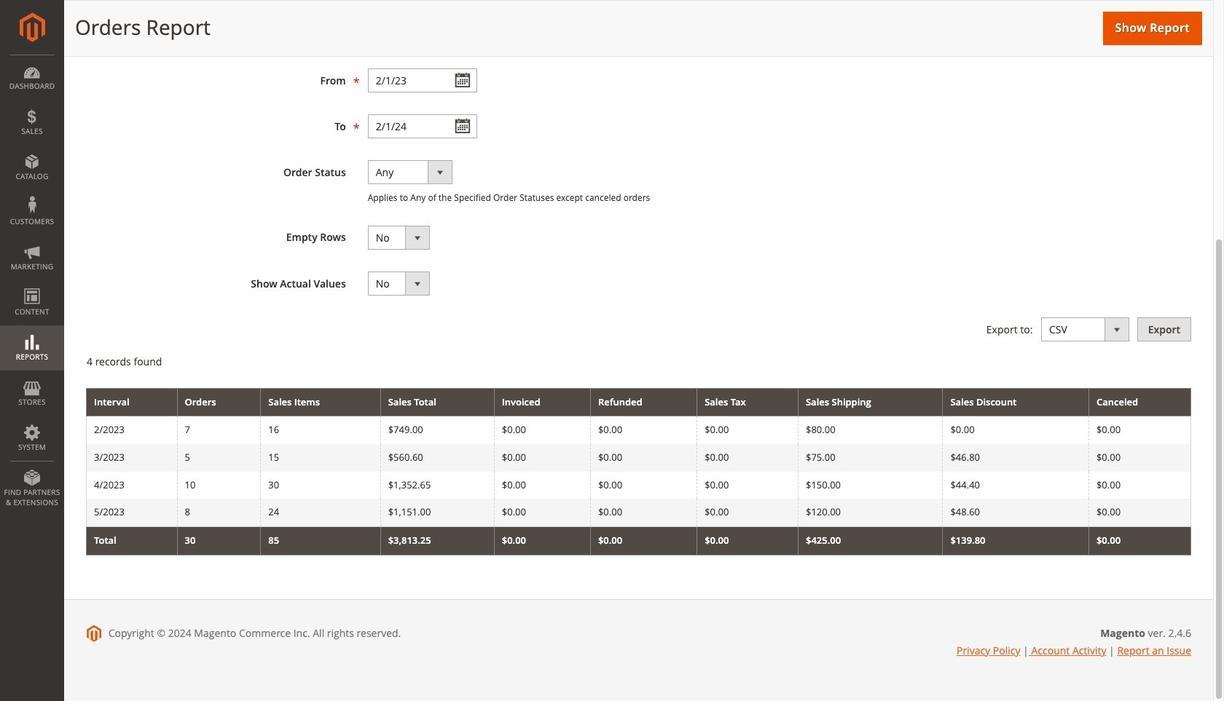 Task type: vqa. For each thing, say whether or not it's contained in the screenshot.
checkbox
no



Task type: locate. For each thing, give the bounding box(es) containing it.
magento admin panel image
[[19, 12, 45, 42]]

None text field
[[368, 69, 477, 93], [368, 115, 477, 139], [368, 69, 477, 93], [368, 115, 477, 139]]

menu bar
[[0, 55, 64, 515]]



